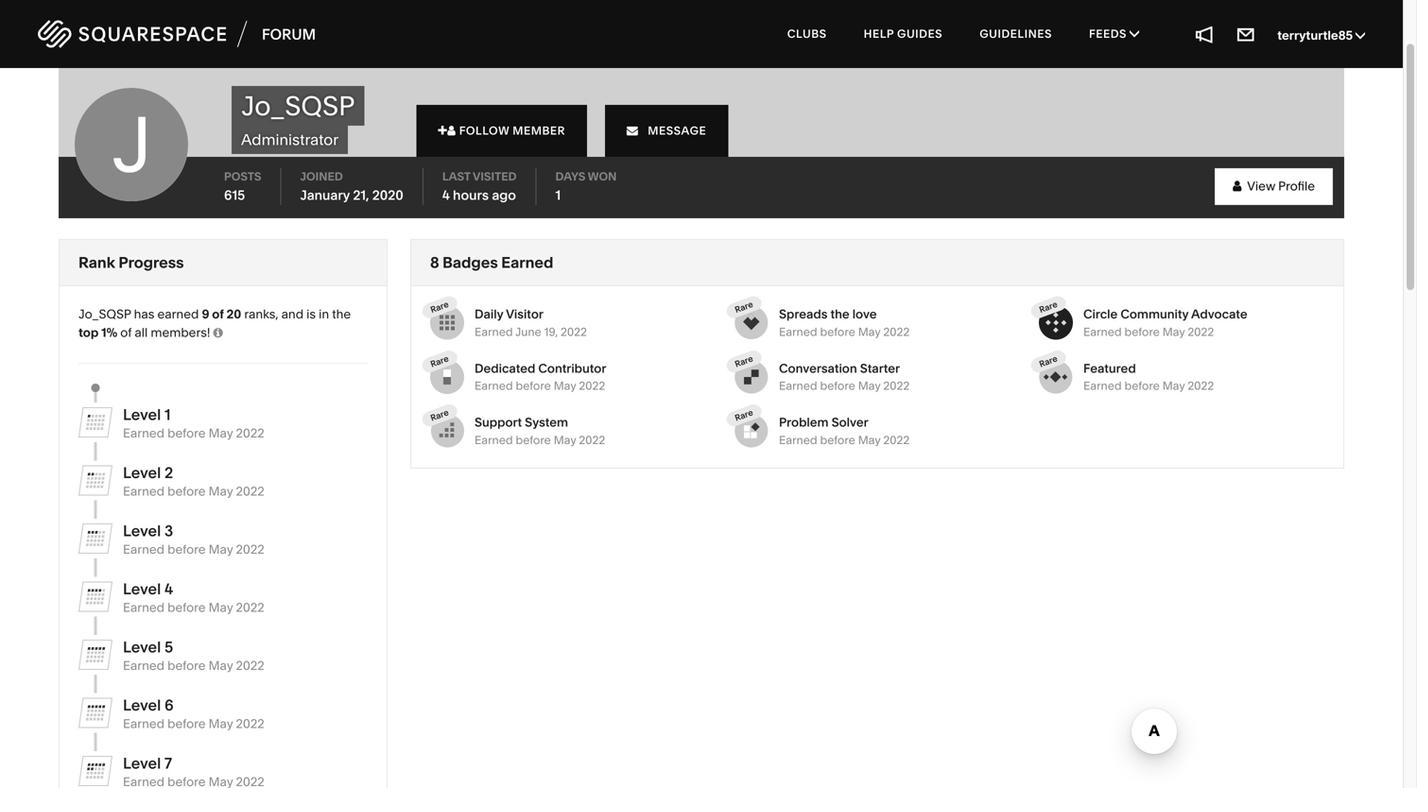 Task type: vqa. For each thing, say whether or not it's contained in the screenshot.
"Level"
yes



Task type: locate. For each thing, give the bounding box(es) containing it.
before for level 2
[[167, 484, 206, 499]]

level 7
[[123, 755, 172, 773]]

level inside level 3 earned before may 2022
[[123, 522, 161, 540]]

may
[[858, 325, 881, 339], [1163, 325, 1185, 339], [554, 379, 576, 393], [858, 379, 881, 393], [1163, 379, 1185, 393], [209, 426, 233, 441], [554, 434, 576, 447], [858, 434, 881, 447], [209, 484, 233, 499], [209, 542, 233, 557], [209, 600, 233, 616], [209, 659, 233, 674], [209, 717, 233, 732]]

before down 3
[[167, 542, 206, 557]]

2022 inside 'problem solver earned before may 2022'
[[883, 434, 910, 447]]

level inside level 4 earned before may 2022
[[123, 580, 161, 599]]

level 6 image
[[78, 696, 113, 730]]

earned for level 1 earned before may 2022
[[123, 426, 165, 441]]

earned for daily visitor earned june 19, 2022
[[475, 325, 513, 339]]

1 inside 'days won 1'
[[556, 187, 561, 203]]

3 level from the top
[[123, 522, 161, 540]]

jo_sqsp for jo_sqsp has earned 9 of 20 ranks, and is in the top 1% of all members!
[[78, 307, 131, 322]]

level left 6
[[123, 696, 161, 715]]

level for level 2
[[123, 464, 161, 482]]

1
[[556, 187, 561, 203], [165, 406, 171, 424]]

may inside conversation starter earned before may 2022
[[858, 379, 881, 393]]

may up level 3 earned before may 2022
[[209, 484, 233, 499]]

dedicated contributor image
[[430, 360, 464, 394]]

clubs
[[787, 27, 827, 41]]

may inside circle community advocate earned before may 2022
[[1163, 325, 1185, 339]]

envelope image
[[627, 125, 639, 136]]

1 horizontal spatial 4
[[442, 187, 450, 203]]

6
[[165, 696, 174, 715]]

profile
[[1279, 179, 1315, 194]]

rare
[[429, 299, 450, 316], [733, 299, 755, 316], [1038, 299, 1059, 316], [429, 353, 450, 370], [733, 353, 755, 370], [1038, 353, 1059, 370], [429, 407, 450, 424], [733, 407, 755, 424]]

of right 9
[[212, 307, 224, 322]]

jo_sqsp up 1%
[[78, 307, 131, 322]]

jo_sqsp up administrator
[[241, 90, 355, 122]]

0 vertical spatial jo_sqsp
[[241, 90, 355, 122]]

of left 'all'
[[120, 325, 132, 340]]

the
[[332, 307, 351, 322], [831, 307, 850, 322]]

1 up 2
[[165, 406, 171, 424]]

7 level from the top
[[123, 755, 161, 773]]

4 level from the top
[[123, 580, 161, 599]]

last visited 4 hours ago
[[442, 170, 517, 203]]

rare for dedicated contributor
[[429, 353, 450, 370]]

earned
[[501, 253, 554, 272], [475, 325, 513, 339], [779, 325, 818, 339], [1084, 325, 1122, 339], [475, 379, 513, 393], [779, 379, 818, 393], [1084, 379, 1122, 393], [123, 426, 165, 441], [475, 434, 513, 447], [779, 434, 818, 447], [123, 484, 165, 499], [123, 542, 165, 557], [123, 600, 165, 616], [123, 659, 165, 674], [123, 717, 165, 732]]

before inside level 4 earned before may 2022
[[167, 600, 206, 616]]

level left 3
[[123, 522, 161, 540]]

earned inside daily visitor earned june 19, 2022
[[475, 325, 513, 339]]

2022 inside level 6 earned before may 2022
[[236, 717, 264, 732]]

earned down 2
[[123, 484, 165, 499]]

before inside support system earned before may 2022
[[516, 434, 551, 447]]

2022 for contributor
[[579, 379, 605, 393]]

2022 inside level 5 earned before may 2022
[[236, 659, 264, 674]]

1 horizontal spatial caret down image
[[1356, 28, 1365, 42]]

may down love
[[858, 325, 881, 339]]

2022 inside level 3 earned before may 2022
[[236, 542, 264, 557]]

badges
[[443, 253, 498, 272]]

featured image
[[1039, 360, 1073, 394]]

before inside level 5 earned before may 2022
[[167, 659, 206, 674]]

earned inside level 2 earned before may 2022
[[123, 484, 165, 499]]

may inside 'problem solver earned before may 2022'
[[858, 434, 881, 447]]

may down community on the top right of page
[[1163, 325, 1185, 339]]

5
[[165, 638, 173, 657]]

rare for spreads the love
[[733, 299, 755, 316]]

circle
[[1084, 307, 1118, 322]]

before down 'system'
[[516, 434, 551, 447]]

terryturtle85
[[1278, 28, 1356, 43]]

last
[[442, 170, 471, 183]]

level 6 earned before may 2022
[[123, 696, 264, 732]]

jo_sqsp inside jo_sqsp has earned 9 of 20 ranks, and is in the top 1% of all members!
[[78, 307, 131, 322]]

0 horizontal spatial the
[[332, 307, 351, 322]]

rare down the daily visitor image on the top
[[429, 353, 450, 370]]

2022 inside conversation starter earned before may 2022
[[883, 379, 910, 393]]

21,
[[353, 187, 369, 203]]

may for level 6
[[209, 717, 233, 732]]

may down level 5 earned before may 2022
[[209, 717, 233, 732]]

posts 615
[[224, 170, 261, 203]]

level right level 4 icon
[[123, 580, 161, 599]]

may down circle community advocate earned before may 2022
[[1163, 379, 1185, 393]]

1%
[[101, 325, 117, 340]]

before inside level 6 earned before may 2022
[[167, 717, 206, 732]]

2 level from the top
[[123, 464, 161, 482]]

may inside support system earned before may 2022
[[554, 434, 576, 447]]

earned down the 5
[[123, 659, 165, 674]]

joined january 21, 2020
[[300, 170, 404, 203]]

before down the 5
[[167, 659, 206, 674]]

before down solver
[[820, 434, 856, 447]]

may for support system
[[554, 434, 576, 447]]

earned inside dedicated contributor earned before may 2022
[[475, 379, 513, 393]]

daily
[[475, 307, 503, 322]]

earned up the 5
[[123, 600, 165, 616]]

level left the 7
[[123, 755, 161, 773]]

may inside level 2 earned before may 2022
[[209, 484, 233, 499]]

may up level 6 earned before may 2022
[[209, 659, 233, 674]]

2 the from the left
[[831, 307, 850, 322]]

feeds
[[1089, 27, 1130, 41]]

caret down image inside "feeds" link
[[1130, 28, 1140, 39]]

2022 inside daily visitor earned june 19, 2022
[[561, 325, 587, 339]]

guidelines
[[980, 27, 1052, 41]]

user image
[[1233, 180, 1242, 192]]

1 horizontal spatial jo_sqsp
[[241, 90, 355, 122]]

rare left circle
[[1038, 299, 1059, 316]]

rare down conversation starter icon
[[733, 407, 755, 424]]

jo_sqsp for jo_sqsp administrator
[[241, 90, 355, 122]]

before up the 5
[[167, 600, 206, 616]]

earned inside level 6 earned before may 2022
[[123, 717, 165, 732]]

level inside level 1 earned before may 2022
[[123, 406, 161, 424]]

before inside 'problem solver earned before may 2022'
[[820, 434, 856, 447]]

1 horizontal spatial the
[[831, 307, 850, 322]]

featured earned before may 2022
[[1084, 361, 1214, 393]]

may for level 2
[[209, 484, 233, 499]]

level left the 5
[[123, 638, 161, 657]]

the inside jo_sqsp has earned 9 of 20 ranks, and is in the top 1% of all members!
[[332, 307, 351, 322]]

before for level 4
[[167, 600, 206, 616]]

earned down conversation
[[779, 379, 818, 393]]

earned inside featured earned before may 2022
[[1084, 379, 1122, 393]]

earned down daily
[[475, 325, 513, 339]]

may up level 5 earned before may 2022
[[209, 600, 233, 616]]

0 horizontal spatial 1
[[165, 406, 171, 424]]

may down solver
[[858, 434, 881, 447]]

rare down spreads the love icon
[[733, 353, 755, 370]]

1 horizontal spatial 1
[[556, 187, 561, 203]]

2022 for solver
[[883, 434, 910, 447]]

before down 2
[[167, 484, 206, 499]]

0 horizontal spatial jo_sqsp
[[78, 307, 131, 322]]

earned
[[157, 307, 199, 322]]

0 vertical spatial of
[[212, 307, 224, 322]]

rare left spreads
[[733, 299, 755, 316]]

level inside level 2 earned before may 2022
[[123, 464, 161, 482]]

before down love
[[820, 325, 856, 339]]

before for level 6
[[167, 717, 206, 732]]

2022 for 4
[[236, 600, 264, 616]]

1 down days
[[556, 187, 561, 203]]

before inside conversation starter earned before may 2022
[[820, 379, 856, 393]]

may for level 4
[[209, 600, 233, 616]]

caret down image
[[1130, 28, 1140, 39], [1356, 28, 1365, 42]]

jo_sqsp
[[241, 90, 355, 122], [78, 307, 131, 322]]

rare down 8
[[429, 299, 450, 316]]

guidelines link
[[963, 9, 1069, 59]]

before down 6
[[167, 717, 206, 732]]

before down community on the top right of page
[[1125, 325, 1160, 339]]

1 vertical spatial 4
[[165, 580, 173, 599]]

the left love
[[831, 307, 850, 322]]

1 vertical spatial jo_sqsp
[[78, 307, 131, 322]]

2022 inside featured earned before may 2022
[[1188, 379, 1214, 393]]

visitor
[[506, 307, 544, 322]]

before
[[820, 325, 856, 339], [1125, 325, 1160, 339], [516, 379, 551, 393], [820, 379, 856, 393], [1125, 379, 1160, 393], [167, 426, 206, 441], [516, 434, 551, 447], [820, 434, 856, 447], [167, 484, 206, 499], [167, 542, 206, 557], [167, 600, 206, 616], [167, 659, 206, 674], [167, 717, 206, 732]]

earned for dedicated contributor earned before may 2022
[[475, 379, 513, 393]]

rare for circle community advocate
[[1038, 299, 1059, 316]]

level
[[123, 406, 161, 424], [123, 464, 161, 482], [123, 522, 161, 540], [123, 580, 161, 599], [123, 638, 161, 657], [123, 696, 161, 715], [123, 755, 161, 773]]

rare for daily visitor
[[429, 299, 450, 316]]

level for level 6
[[123, 696, 161, 715]]

guides
[[897, 27, 943, 41]]

rare for problem solver
[[733, 407, 755, 424]]

earned for level 5 earned before may 2022
[[123, 659, 165, 674]]

may for level 1
[[209, 426, 233, 441]]

may up level 4 earned before may 2022 in the left of the page
[[209, 542, 233, 557]]

0 horizontal spatial caret down image
[[1130, 28, 1140, 39]]

may inside level 5 earned before may 2022
[[209, 659, 233, 674]]

rare for featured
[[1038, 353, 1059, 370]]

4
[[442, 187, 450, 203], [165, 580, 173, 599]]

before down featured
[[1125, 379, 1160, 393]]

rare down the circle community advocate icon at top
[[1038, 353, 1059, 370]]

earned up 2
[[123, 426, 165, 441]]

before inside level 1 earned before may 2022
[[167, 426, 206, 441]]

before down dedicated
[[516, 379, 551, 393]]

problem solver image
[[735, 414, 769, 448]]

2022 inside level 4 earned before may 2022
[[236, 600, 264, 616]]

earned inside 'problem solver earned before may 2022'
[[779, 434, 818, 447]]

may inside level 6 earned before may 2022
[[209, 717, 233, 732]]

support system image
[[430, 414, 464, 448]]

jo_sqsp has earned 9 of 20 ranks, and is in the top 1% of all members!
[[78, 307, 351, 340]]

6 level from the top
[[123, 696, 161, 715]]

of
[[212, 307, 224, 322], [120, 325, 132, 340]]

caret down image inside terryturtle85 link
[[1356, 28, 1365, 42]]

earned down spreads
[[779, 325, 818, 339]]

level for level 5
[[123, 638, 161, 657]]

the right in
[[332, 307, 351, 322]]

level inside level 5 earned before may 2022
[[123, 638, 161, 657]]

before for support system
[[516, 434, 551, 447]]

problem
[[779, 415, 829, 430]]

earned down problem
[[779, 434, 818, 447]]

1 vertical spatial 1
[[165, 406, 171, 424]]

earned down support
[[475, 434, 513, 447]]

0 horizontal spatial 4
[[165, 580, 173, 599]]

earned down circle
[[1084, 325, 1122, 339]]

all
[[135, 325, 148, 340]]

before down conversation
[[820, 379, 856, 393]]

level for level 4
[[123, 580, 161, 599]]

earned up visitor on the left top of the page
[[501, 253, 554, 272]]

level inside level 6 earned before may 2022
[[123, 696, 161, 715]]

earned inside level 5 earned before may 2022
[[123, 659, 165, 674]]

2022 inside level 2 earned before may 2022
[[236, 484, 264, 499]]

may for level 5
[[209, 659, 233, 674]]

earned down dedicated
[[475, 379, 513, 393]]

rare down 'dedicated contributor' icon
[[429, 407, 450, 424]]

2020
[[372, 187, 404, 203]]

may up level 2 earned before may 2022
[[209, 426, 233, 441]]

circle community advocate image
[[1039, 306, 1073, 340]]

may for conversation starter
[[858, 379, 881, 393]]

earned inside conversation starter earned before may 2022
[[779, 379, 818, 393]]

may down 'system'
[[554, 434, 576, 447]]

featured
[[1084, 361, 1136, 376]]

2022 inside level 1 earned before may 2022
[[236, 426, 264, 441]]

level 7 image
[[78, 755, 113, 789]]

2022 inside dedicated contributor earned before may 2022
[[579, 379, 605, 393]]

visited
[[473, 170, 517, 183]]

circle community advocate earned before may 2022
[[1084, 307, 1248, 339]]

5 level from the top
[[123, 638, 161, 657]]

0 vertical spatial 4
[[442, 187, 450, 203]]

level right level 1 icon
[[123, 406, 161, 424]]

before inside dedicated contributor earned before may 2022
[[516, 379, 551, 393]]

2022
[[561, 325, 587, 339], [883, 325, 910, 339], [1188, 325, 1214, 339], [579, 379, 605, 393], [883, 379, 910, 393], [1188, 379, 1214, 393], [236, 426, 264, 441], [579, 434, 605, 447], [883, 434, 910, 447], [236, 484, 264, 499], [236, 542, 264, 557], [236, 600, 264, 616], [236, 659, 264, 674], [236, 717, 264, 732]]

level 3 earned before may 2022
[[123, 522, 264, 557]]

20
[[227, 307, 241, 322]]

earned inside level 4 earned before may 2022
[[123, 600, 165, 616]]

earned inside level 1 earned before may 2022
[[123, 426, 165, 441]]

contributor
[[538, 361, 606, 376]]

3
[[165, 522, 173, 540]]

is
[[307, 307, 316, 322]]

1 level from the top
[[123, 406, 161, 424]]

earned inside support system earned before may 2022
[[475, 434, 513, 447]]

2022 for 3
[[236, 542, 264, 557]]

jo_sqsp administrator
[[241, 90, 355, 149]]

feeds link
[[1072, 9, 1157, 59]]

may inside level 4 earned before may 2022
[[209, 600, 233, 616]]

caret down image for terryturtle85
[[1356, 28, 1365, 42]]

earned for 8 badges earned
[[501, 253, 554, 272]]

earned down 6
[[123, 717, 165, 732]]

may down starter
[[858, 379, 881, 393]]

advocate
[[1191, 307, 1248, 322]]

may inside level 3 earned before may 2022
[[209, 542, 233, 557]]

before up 2
[[167, 426, 206, 441]]

earned down 3
[[123, 542, 165, 557]]

0 horizontal spatial of
[[120, 325, 132, 340]]

may inside level 1 earned before may 2022
[[209, 426, 233, 441]]

earned down featured
[[1084, 379, 1122, 393]]

1 vertical spatial of
[[120, 325, 132, 340]]

0 vertical spatial 1
[[556, 187, 561, 203]]

before inside level 3 earned before may 2022
[[167, 542, 206, 557]]

2022 for 2
[[236, 484, 264, 499]]

4 down level 3 earned before may 2022
[[165, 580, 173, 599]]

before inside level 2 earned before may 2022
[[167, 484, 206, 499]]

earned for level 2 earned before may 2022
[[123, 484, 165, 499]]

may down contributor
[[554, 379, 576, 393]]

earned inside level 3 earned before may 2022
[[123, 542, 165, 557]]

8
[[430, 253, 439, 272]]

4 down last
[[442, 187, 450, 203]]

7
[[165, 755, 172, 773]]

1 the from the left
[[332, 307, 351, 322]]

2022 inside support system earned before may 2022
[[579, 434, 605, 447]]

members!
[[151, 325, 210, 340]]

level left 2
[[123, 464, 161, 482]]

top
[[78, 325, 99, 340]]

may inside dedicated contributor earned before may 2022
[[554, 379, 576, 393]]



Task type: describe. For each thing, give the bounding box(es) containing it.
dedicated contributor earned before may 2022
[[475, 361, 606, 393]]

support system earned before may 2022
[[475, 415, 605, 447]]

view
[[1248, 179, 1276, 194]]

before for problem solver
[[820, 434, 856, 447]]

info circle image
[[213, 327, 223, 339]]

2022 for 6
[[236, 717, 264, 732]]

2022 for visitor
[[561, 325, 587, 339]]

level 5 image
[[78, 638, 113, 672]]

before inside circle community advocate earned before may 2022
[[1125, 325, 1160, 339]]

may inside spreads the love earned before may 2022
[[858, 325, 881, 339]]

spreads
[[779, 307, 828, 322]]

2022 for 5
[[236, 659, 264, 674]]

help guides
[[864, 27, 943, 41]]

follow
[[459, 124, 510, 138]]

member
[[513, 124, 565, 138]]

earned for level 4 earned before may 2022
[[123, 600, 165, 616]]

level 3 image
[[78, 522, 113, 556]]

message
[[642, 124, 707, 138]]

19,
[[544, 325, 558, 339]]

days
[[556, 170, 586, 183]]

level 1 earned before may 2022
[[123, 406, 264, 441]]

system
[[525, 415, 568, 430]]

view profile link
[[1215, 168, 1333, 205]]

love
[[853, 307, 877, 322]]

level 2 earned before may 2022
[[123, 464, 264, 499]]

has
[[134, 307, 154, 322]]

level for level 1
[[123, 406, 161, 424]]

earned for problem solver earned before may 2022
[[779, 434, 818, 447]]

help guides link
[[847, 9, 960, 59]]

caret down image for feeds
[[1130, 28, 1140, 39]]

2022 inside spreads the love earned before may 2022
[[883, 325, 910, 339]]

level 4 earned before may 2022
[[123, 580, 264, 616]]

4 inside last visited 4 hours ago
[[442, 187, 450, 203]]

spreads the love image
[[735, 306, 769, 340]]

level 2 image
[[78, 464, 113, 498]]

earned for level 6 earned before may 2022
[[123, 717, 165, 732]]

level 1 image
[[78, 406, 113, 440]]

2022 for 1
[[236, 426, 264, 441]]

rank progress
[[78, 253, 184, 272]]

problem solver earned before may 2022
[[779, 415, 910, 447]]

before inside spreads the love earned before may 2022
[[820, 325, 856, 339]]

support
[[475, 415, 522, 430]]

earned for level 3 earned before may 2022
[[123, 542, 165, 557]]

daily visitor earned june 19, 2022
[[475, 307, 587, 339]]

before for level 5
[[167, 659, 206, 674]]

squarespace forum image
[[38, 17, 316, 51]]

progress
[[119, 253, 184, 272]]

1 inside level 1 earned before may 2022
[[165, 406, 171, 424]]

message link
[[605, 105, 728, 157]]

may for dedicated contributor
[[554, 379, 576, 393]]

in
[[319, 307, 329, 322]]

conversation
[[779, 361, 857, 376]]

before for dedicated contributor
[[516, 379, 551, 393]]

2022 for starter
[[883, 379, 910, 393]]

ago
[[492, 187, 516, 203]]

Search search field
[[1081, 0, 1226, 30]]

earned inside spreads the love earned before may 2022
[[779, 325, 818, 339]]

rare for support system
[[429, 407, 450, 424]]

may for level 3
[[209, 542, 233, 557]]

2022 inside circle community advocate earned before may 2022
[[1188, 325, 1214, 339]]

spreads the love earned before may 2022
[[779, 307, 910, 339]]

before for level 3
[[167, 542, 206, 557]]

2022 for system
[[579, 434, 605, 447]]

2
[[165, 464, 173, 482]]

dedicated
[[475, 361, 536, 376]]

ranks,
[[244, 307, 278, 322]]

follow member
[[459, 124, 565, 138]]

4 inside level 4 earned before may 2022
[[165, 580, 173, 599]]

joined
[[300, 170, 343, 183]]

plus image
[[438, 125, 448, 136]]

user image
[[448, 125, 456, 136]]

earned inside circle community advocate earned before may 2022
[[1084, 325, 1122, 339]]

rank
[[78, 253, 115, 272]]

level 5 earned before may 2022
[[123, 638, 264, 674]]

won
[[588, 170, 617, 183]]

posts
[[224, 170, 261, 183]]

january
[[300, 187, 350, 203]]

clubs link
[[770, 9, 844, 59]]

level 4 image
[[78, 580, 113, 614]]

before for level 1
[[167, 426, 206, 441]]

and
[[281, 307, 304, 322]]

starter
[[860, 361, 900, 376]]

follow member link
[[416, 105, 587, 157]]

rare for conversation starter
[[733, 353, 755, 370]]

level for level 3
[[123, 522, 161, 540]]

view profile
[[1245, 179, 1315, 194]]

the inside spreads the love earned before may 2022
[[831, 307, 850, 322]]

notifications image
[[1194, 24, 1215, 44]]

615
[[224, 187, 245, 203]]

1 horizontal spatial of
[[212, 307, 224, 322]]

solver
[[832, 415, 869, 430]]

may for problem solver
[[858, 434, 881, 447]]

8 badges earned
[[430, 253, 554, 272]]

earned for conversation starter earned before may 2022
[[779, 379, 818, 393]]

9
[[202, 307, 209, 322]]

hours
[[453, 187, 489, 203]]

before inside featured earned before may 2022
[[1125, 379, 1160, 393]]

may inside featured earned before may 2022
[[1163, 379, 1185, 393]]

conversation starter earned before may 2022
[[779, 361, 910, 393]]

june
[[516, 325, 542, 339]]

help
[[864, 27, 894, 41]]

administrator
[[241, 131, 339, 149]]

earned for support system earned before may 2022
[[475, 434, 513, 447]]

community
[[1121, 307, 1189, 322]]

conversation starter image
[[735, 360, 769, 394]]

messages image
[[1236, 24, 1257, 44]]

daily visitor image
[[430, 306, 464, 340]]

before for conversation starter
[[820, 379, 856, 393]]

days won 1
[[556, 170, 617, 203]]

terryturtle85 link
[[1278, 28, 1365, 43]]



